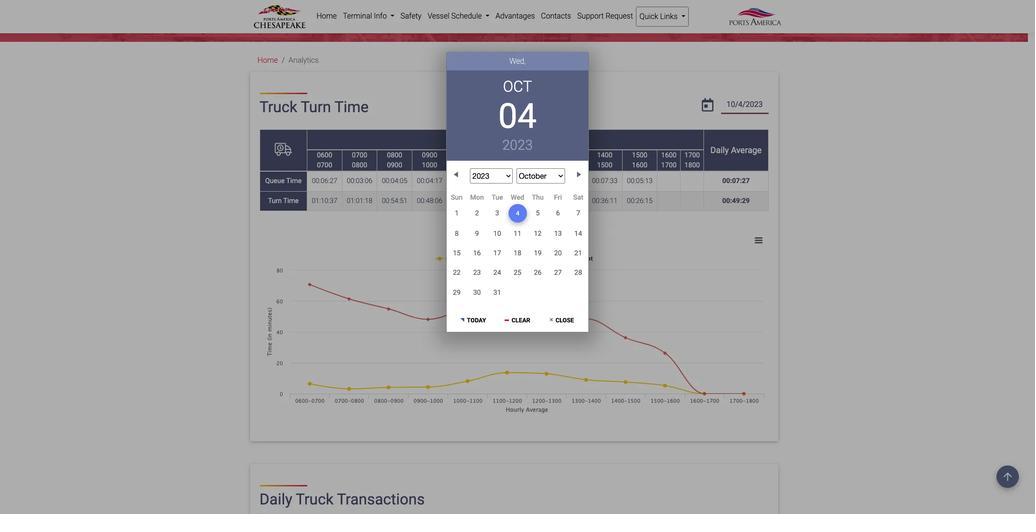 Task type: locate. For each thing, give the bounding box(es) containing it.
queue time
[[265, 177, 302, 185]]

1300
[[562, 151, 578, 159], [527, 161, 543, 170]]

10/20/2023 cell
[[548, 244, 569, 263]]

0 horizontal spatial daily
[[260, 491, 293, 509]]

28
[[575, 269, 583, 277]]

1500 up 00:05:13
[[633, 151, 648, 159]]

contacts
[[541, 11, 572, 20]]

1700
[[685, 151, 700, 159], [662, 161, 677, 170]]

18
[[514, 249, 522, 258]]

10/24/2023 cell
[[487, 263, 508, 283]]

0 horizontal spatial 1500
[[597, 161, 613, 170]]

daily inside hourly average daily average
[[711, 145, 729, 155]]

daily
[[711, 145, 729, 155], [260, 491, 293, 509]]

0 vertical spatial daily
[[711, 145, 729, 155]]

support
[[578, 11, 604, 20]]

request
[[606, 11, 633, 20]]

00:06:27
[[312, 177, 338, 185]]

1 vertical spatial 0900
[[387, 161, 403, 170]]

0800 up 00:04:05
[[387, 151, 403, 159]]

1700 left 1800
[[662, 161, 677, 170]]

1 vertical spatial 1000
[[422, 161, 438, 170]]

1300 up 00:12:55
[[527, 161, 543, 170]]

safety
[[401, 11, 422, 20]]

average up the 00:07:27
[[731, 145, 762, 155]]

1000 up 00:08:10
[[457, 151, 473, 159]]

2 vertical spatial time
[[283, 197, 299, 205]]

1500
[[633, 151, 648, 159], [597, 161, 613, 170]]

0700 up 00:03:06
[[352, 151, 368, 159]]

01:01:18
[[347, 197, 373, 205]]

10/23/2023 cell
[[467, 263, 487, 283]]

1600 up 00:05:13
[[633, 161, 648, 170]]

0 vertical spatial truck
[[260, 98, 297, 116]]

0 vertical spatial 0700
[[352, 151, 368, 159]]

queue
[[265, 177, 285, 185]]

0 vertical spatial 1000
[[457, 151, 473, 159]]

1 horizontal spatial average
[[731, 145, 762, 155]]

home link
[[314, 7, 340, 26], [258, 56, 278, 65]]

1 vertical spatial 0800
[[352, 161, 368, 170]]

1700 1800
[[685, 151, 700, 170]]

0900 up 00:04:17
[[422, 151, 438, 159]]

transactions
[[337, 491, 425, 509]]

22
[[453, 269, 461, 277]]

close
[[556, 317, 574, 324]]

1 horizontal spatial turn
[[301, 98, 331, 116]]

1 horizontal spatial 0700
[[352, 151, 368, 159]]

grid
[[447, 193, 589, 303]]

0600 0700
[[317, 151, 332, 170]]

0 horizontal spatial average
[[504, 134, 535, 144]]

1200 1300
[[527, 151, 543, 170]]

1 vertical spatial home
[[258, 56, 278, 65]]

0 horizontal spatial 1400
[[562, 161, 578, 170]]

0 horizontal spatial 1300
[[527, 161, 543, 170]]

10/26/2023 cell
[[528, 263, 548, 283]]

1 vertical spatial home link
[[258, 56, 278, 65]]

1 vertical spatial 1400
[[562, 161, 578, 170]]

2023
[[503, 137, 533, 153]]

1500 up the 00:07:33
[[597, 161, 613, 170]]

1 vertical spatial 0700
[[317, 161, 332, 170]]

today button
[[452, 309, 495, 330]]

10/19/2023 cell
[[528, 244, 548, 263]]

1600 left 1700 1800
[[662, 151, 677, 159]]

0 vertical spatial 1600
[[662, 151, 677, 159]]

0 horizontal spatial 1100
[[457, 161, 473, 170]]

00:48:39
[[557, 197, 583, 205]]

1 vertical spatial time
[[286, 177, 302, 185]]

1300 1400
[[562, 151, 578, 170]]

0 horizontal spatial home link
[[258, 56, 278, 65]]

10/1/2023 cell
[[447, 204, 467, 224]]

0900 1000
[[422, 151, 438, 170]]

advantages link
[[493, 7, 538, 26]]

1000
[[457, 151, 473, 159], [422, 161, 438, 170]]

1 horizontal spatial 1100
[[492, 151, 508, 159]]

0 horizontal spatial turn
[[268, 197, 282, 205]]

0800
[[387, 151, 403, 159], [352, 161, 368, 170]]

1400 up the 00:07:33
[[597, 151, 613, 159]]

0700 down 0600 at left
[[317, 161, 332, 170]]

0800 up 00:03:06
[[352, 161, 368, 170]]

10/9/2023 cell
[[467, 224, 487, 244]]

1 horizontal spatial 1600
[[662, 151, 677, 159]]

hourly
[[477, 134, 502, 144]]

1700 up 1800
[[685, 151, 700, 159]]

1 horizontal spatial 1400
[[597, 151, 613, 159]]

truck
[[260, 98, 297, 116], [296, 491, 334, 509]]

1300 up the "00:09:00"
[[562, 151, 578, 159]]

home for top home link
[[317, 11, 337, 20]]

1100 up 00:08:10
[[457, 161, 473, 170]]

21
[[575, 249, 583, 258]]

clear
[[512, 317, 531, 324]]

contacts link
[[538, 7, 575, 26]]

1 horizontal spatial home link
[[314, 7, 340, 26]]

0 vertical spatial 0800
[[387, 151, 403, 159]]

1400 up the "00:09:00"
[[562, 161, 578, 170]]

0 vertical spatial average
[[504, 134, 535, 144]]

10/30/2023 cell
[[467, 283, 487, 303]]

0 horizontal spatial 0900
[[387, 161, 403, 170]]

00:09:00
[[557, 177, 583, 185]]

1400 1500
[[597, 151, 613, 170]]

1 vertical spatial 1700
[[662, 161, 677, 170]]

safety link
[[398, 7, 425, 26]]

0900
[[422, 151, 438, 159], [387, 161, 403, 170]]

1100 down hourly at top
[[492, 151, 508, 159]]

0 horizontal spatial 0700
[[317, 161, 332, 170]]

00:36:11
[[592, 197, 618, 205]]

1 horizontal spatial 1000
[[457, 151, 473, 159]]

1 vertical spatial 1600
[[633, 161, 648, 170]]

1 horizontal spatial daily
[[711, 145, 729, 155]]

advantages
[[496, 11, 535, 20]]

average up 1200 1300
[[504, 134, 535, 144]]

0900 up 00:04:05
[[387, 161, 403, 170]]

10/10/2023 cell
[[487, 224, 508, 244]]

0 horizontal spatial home
[[258, 56, 278, 65]]

time for 01:10:37
[[283, 197, 299, 205]]

0 vertical spatial 0900
[[422, 151, 438, 159]]

1200
[[527, 151, 543, 159], [492, 161, 508, 170]]

1 horizontal spatial 1500
[[633, 151, 648, 159]]

0700
[[352, 151, 368, 159], [317, 161, 332, 170]]

10/21/2023 cell
[[569, 244, 589, 263]]

01:10:37
[[312, 197, 338, 205]]

0 horizontal spatial 1200
[[492, 161, 508, 170]]

1000 up 00:04:17
[[422, 161, 438, 170]]

0 vertical spatial 1500
[[633, 151, 648, 159]]

10/22/2023 cell
[[447, 263, 467, 283]]

10/12/2023 cell
[[528, 224, 548, 244]]

00:26:15
[[627, 197, 653, 205]]

close button
[[540, 309, 584, 330]]

turn
[[301, 98, 331, 116], [268, 197, 282, 205]]

0700 0800
[[352, 151, 368, 170]]

3
[[496, 210, 500, 218]]

24
[[494, 269, 501, 277]]

1 horizontal spatial home
[[317, 11, 337, 20]]

00:07:27
[[723, 177, 750, 185]]

10/18/2023 cell
[[508, 244, 528, 263]]

1100
[[492, 151, 508, 159], [457, 161, 473, 170]]

0 vertical spatial home
[[317, 11, 337, 20]]

1200 up 00:13:39
[[492, 161, 508, 170]]

1600
[[662, 151, 677, 159], [633, 161, 648, 170]]

9
[[475, 230, 479, 238]]

1 horizontal spatial 1700
[[685, 151, 700, 159]]

0 horizontal spatial 1600
[[633, 161, 648, 170]]

0 vertical spatial 1100
[[492, 151, 508, 159]]

average
[[504, 134, 535, 144], [731, 145, 762, 155]]

1200 up 00:12:55
[[527, 151, 543, 159]]

10/25/2023 cell
[[508, 263, 528, 283]]

27
[[555, 269, 562, 277]]

None text field
[[721, 97, 769, 114]]

00:04:17
[[417, 177, 443, 185]]

00:08:10
[[452, 177, 478, 185]]

10/17/2023 cell
[[487, 244, 508, 263]]

1 vertical spatial 1100
[[457, 161, 473, 170]]

0 horizontal spatial 1700
[[662, 161, 677, 170]]

0 vertical spatial 1300
[[562, 151, 578, 159]]

1 vertical spatial 1300
[[527, 161, 543, 170]]

0800 0900
[[387, 151, 403, 170]]

1 vertical spatial 1500
[[597, 161, 613, 170]]

home
[[317, 11, 337, 20], [258, 56, 278, 65]]

1 horizontal spatial 1200
[[527, 151, 543, 159]]

1 horizontal spatial 1300
[[562, 151, 578, 159]]

oct
[[503, 78, 532, 96]]



Task type: vqa. For each thing, say whether or not it's contained in the screenshot.
3
yes



Task type: describe. For each thing, give the bounding box(es) containing it.
0 vertical spatial home link
[[314, 7, 340, 26]]

00:07:33
[[592, 177, 618, 185]]

31
[[494, 289, 501, 297]]

10/15/2023 cell
[[447, 244, 467, 263]]

12
[[534, 230, 542, 238]]

1 horizontal spatial 0800
[[387, 151, 403, 159]]

14
[[575, 230, 583, 238]]

4
[[516, 210, 520, 217]]

1 vertical spatial average
[[731, 145, 762, 155]]

1100 1200
[[492, 151, 508, 170]]

10/3/2023 cell
[[487, 204, 508, 224]]

10
[[494, 230, 501, 238]]

1 horizontal spatial 0900
[[422, 151, 438, 159]]

1600 1700
[[662, 151, 677, 170]]

25
[[514, 269, 522, 277]]

home for left home link
[[258, 56, 278, 65]]

00:49:23
[[522, 197, 548, 205]]

0 vertical spatial 1400
[[597, 151, 613, 159]]

10/14/2023 cell
[[569, 224, 589, 244]]

29
[[453, 289, 461, 297]]

calendar day image
[[702, 99, 714, 112]]

sat
[[574, 194, 584, 202]]

00:49:29
[[723, 197, 750, 205]]

10/13/2023 cell
[[548, 224, 569, 244]]

10/31/2023 cell
[[487, 283, 508, 303]]

clear button
[[496, 309, 540, 330]]

analytics
[[289, 56, 319, 65]]

sun
[[451, 194, 463, 202]]

00:04:05
[[382, 177, 408, 185]]

1 vertical spatial 1200
[[492, 161, 508, 170]]

10/4/2023 cell
[[509, 205, 527, 223]]

go to top image
[[997, 466, 1020, 488]]

0 horizontal spatial 1000
[[422, 161, 438, 170]]

10/8/2023 cell
[[447, 224, 467, 244]]

00:54:15
[[452, 197, 478, 205]]

00:12:55
[[522, 177, 548, 185]]

0 vertical spatial turn
[[301, 98, 331, 116]]

0 horizontal spatial 0800
[[352, 161, 368, 170]]

time for 00:06:27
[[286, 177, 302, 185]]

11
[[514, 230, 522, 238]]

1000 1100
[[457, 151, 473, 170]]

10/2/2023 cell
[[467, 204, 487, 224]]

17
[[494, 249, 501, 258]]

10/7/2023 cell
[[569, 204, 589, 224]]

wed
[[511, 194, 525, 202]]

13
[[555, 230, 562, 238]]

turn time
[[268, 197, 299, 205]]

1
[[455, 210, 459, 218]]

support request
[[578, 11, 633, 20]]

truck turn time
[[260, 98, 369, 116]]

thu
[[532, 194, 544, 202]]

daily truck transactions
[[260, 491, 425, 509]]

00:45:14
[[487, 197, 513, 205]]

04
[[499, 96, 537, 136]]

1 vertical spatial turn
[[268, 197, 282, 205]]

8
[[455, 230, 459, 238]]

2
[[475, 210, 479, 218]]

26
[[534, 269, 542, 277]]

00:48:06
[[417, 197, 443, 205]]

10/5/2023 cell
[[528, 204, 548, 224]]

5
[[536, 210, 540, 218]]

support request link
[[575, 7, 637, 26]]

10/11/2023 cell
[[508, 224, 528, 244]]

grid containing sun
[[447, 193, 589, 303]]

hourly average daily average
[[477, 134, 762, 155]]

6
[[556, 210, 560, 218]]

20
[[555, 249, 562, 258]]

10/29/2023 cell
[[447, 283, 467, 303]]

10/28/2023 cell
[[569, 263, 589, 283]]

1 vertical spatial daily
[[260, 491, 293, 509]]

15
[[453, 249, 461, 258]]

00:05:13
[[627, 177, 653, 185]]

10/27/2023 cell
[[548, 263, 569, 283]]

10/16/2023 cell
[[467, 244, 487, 263]]

tue
[[492, 194, 503, 202]]

1800
[[685, 161, 700, 170]]

00:03:06
[[347, 177, 373, 185]]

23
[[473, 269, 481, 277]]

today
[[467, 317, 486, 324]]

oct 04 2023
[[499, 78, 537, 153]]

0 vertical spatial 1200
[[527, 151, 543, 159]]

mon
[[470, 194, 484, 202]]

0 vertical spatial time
[[335, 98, 369, 116]]

1 vertical spatial truck
[[296, 491, 334, 509]]

fri
[[554, 194, 562, 202]]

7
[[577, 210, 581, 218]]

0600
[[317, 151, 332, 159]]

10/6/2023 cell
[[548, 204, 569, 224]]

16
[[473, 249, 481, 258]]

30
[[473, 289, 481, 297]]

00:13:39
[[487, 177, 513, 185]]

wed,
[[510, 57, 526, 66]]

1500 1600
[[633, 151, 648, 170]]

0 vertical spatial 1700
[[685, 151, 700, 159]]



